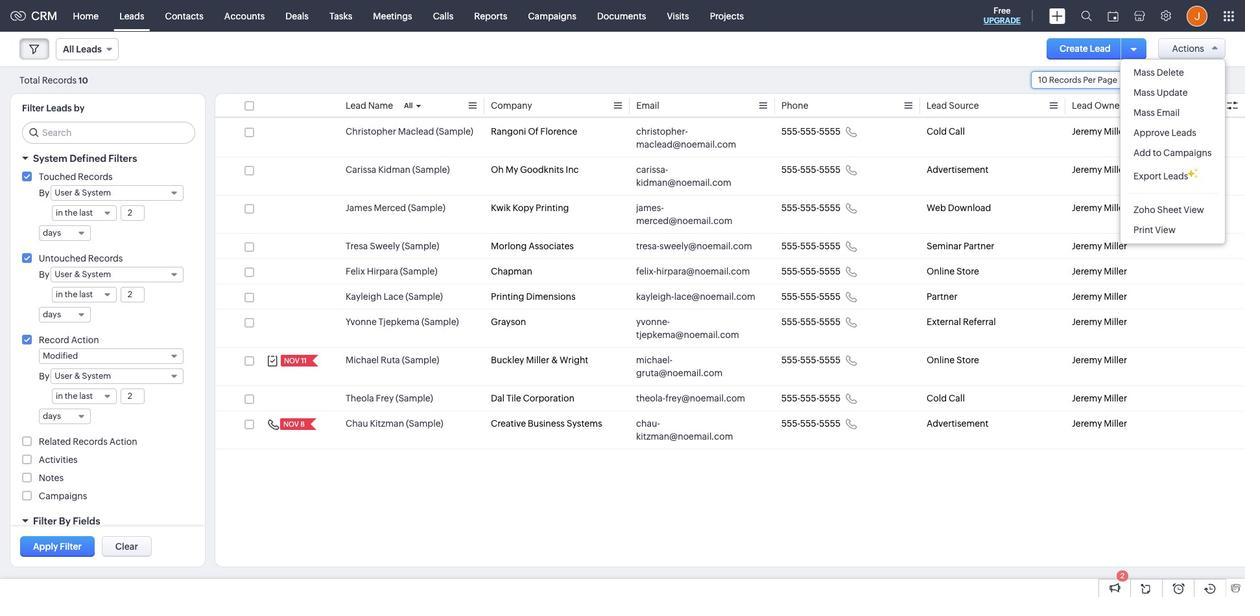 Task type: locate. For each thing, give the bounding box(es) containing it.
0 vertical spatial user & system
[[55, 188, 111, 198]]

leads inside approve leads link
[[1171, 128, 1196, 138]]

6 jeremy from the top
[[1072, 292, 1102, 302]]

in the last field up related records action
[[52, 389, 117, 405]]

partner right seminar
[[964, 241, 994, 252]]

nov left the 8
[[283, 421, 299, 429]]

miller for kayleigh-lace@noemail.com
[[1104, 292, 1127, 302]]

User & System field
[[51, 185, 184, 201], [51, 267, 184, 283], [51, 369, 184, 385]]

2 jeremy from the top
[[1072, 165, 1102, 175]]

tresa
[[346, 241, 368, 252]]

leads right home link
[[119, 11, 144, 21]]

in the last down modified
[[56, 392, 93, 401]]

last down untouched records
[[79, 290, 93, 300]]

campaigns right the reports link on the left
[[528, 11, 576, 21]]

2 call from the top
[[949, 394, 965, 404]]

1 vertical spatial partner
[[927, 292, 958, 302]]

2 mass from the top
[[1133, 88, 1155, 98]]

10 right -
[[1164, 75, 1174, 85]]

5555 for yvonne- tjepkema@noemail.com
[[819, 317, 841, 327]]

in the last
[[56, 208, 93, 218], [56, 290, 93, 300], [56, 392, 93, 401]]

jeremy for kayleigh-lace@noemail.com
[[1072, 292, 1102, 302]]

jeremy for michael- gruta@noemail.com
[[1072, 355, 1102, 366]]

view
[[1184, 205, 1204, 215], [1155, 225, 1176, 235]]

3 mass from the top
[[1133, 108, 1155, 118]]

row group
[[215, 119, 1245, 450]]

1 horizontal spatial 10
[[1038, 75, 1047, 85]]

days up record
[[43, 310, 61, 320]]

all up christopher maclead (sample) link
[[404, 102, 413, 110]]

1 in from the top
[[56, 208, 63, 218]]

miller for carissa- kidman@noemail.com
[[1104, 165, 1127, 175]]

kayleigh lace (sample)
[[346, 292, 443, 302]]

3 jeremy from the top
[[1072, 203, 1102, 213]]

(sample) inside "link"
[[402, 241, 439, 252]]

1 vertical spatial user & system
[[55, 270, 111, 279]]

days field up "untouched"
[[39, 226, 91, 241]]

navigation
[[1181, 71, 1226, 89]]

& left wright
[[551, 355, 558, 366]]

1 vertical spatial store
[[956, 355, 979, 366]]

last for touched
[[79, 208, 93, 218]]

records for touched
[[78, 172, 113, 182]]

tresa-
[[636, 241, 660, 252]]

0 vertical spatial online
[[927, 267, 955, 277]]

mass email link
[[1121, 103, 1225, 123]]

creative
[[491, 419, 526, 429]]

555-555-5555 for christopher- maclead@noemail.com
[[781, 126, 841, 137]]

10 up by
[[79, 76, 88, 85]]

user & system field for touched records
[[51, 185, 184, 201]]

per
[[1083, 75, 1096, 85]]

in the last field down untouched records
[[52, 287, 117, 303]]

all for all leads
[[63, 44, 74, 54]]

mass up approve
[[1133, 108, 1155, 118]]

4 jeremy from the top
[[1072, 241, 1102, 252]]

1 vertical spatial cold call
[[927, 394, 965, 404]]

user down 'touched' at the top of page
[[55, 188, 72, 198]]

campaigns down approve leads link
[[1163, 148, 1212, 158]]

records up 'filter leads by'
[[42, 75, 77, 85]]

2 advertisement from the top
[[927, 419, 989, 429]]

(sample) right "kidman"
[[412, 165, 450, 175]]

2 in the last field from the top
[[52, 287, 117, 303]]

store down seminar partner
[[956, 267, 979, 277]]

2 horizontal spatial campaigns
[[1163, 148, 1212, 158]]

view right "sheet"
[[1184, 205, 1204, 215]]

10 records per page
[[1038, 75, 1117, 85]]

0 vertical spatial days field
[[39, 226, 91, 241]]

4 5555 from the top
[[819, 241, 841, 252]]

in the last field down touched records
[[52, 206, 117, 221]]

3 user from the top
[[55, 372, 72, 381]]

advertisement for chau- kitzman@noemail.com
[[927, 419, 989, 429]]

lead for lead owner
[[1072, 101, 1093, 111]]

user & system down untouched records
[[55, 270, 111, 279]]

10 left per
[[1038, 75, 1047, 85]]

tresa-sweely@noemail.com link
[[636, 240, 752, 253]]

1 store from the top
[[956, 267, 979, 277]]

mass down the 1
[[1133, 88, 1155, 98]]

leads down add to campaigns
[[1163, 171, 1188, 182]]

web
[[927, 203, 946, 213]]

1 user from the top
[[55, 188, 72, 198]]

lead
[[1090, 43, 1111, 54], [346, 101, 366, 111], [927, 101, 947, 111], [1072, 101, 1093, 111]]

0 vertical spatial filter
[[22, 103, 44, 113]]

1 vertical spatial call
[[949, 394, 965, 404]]

contacts
[[165, 11, 204, 21]]

online store for michael- gruta@noemail.com
[[927, 355, 979, 366]]

calendar image
[[1108, 11, 1119, 21]]

5555 for kayleigh-lace@noemail.com
[[819, 292, 841, 302]]

1 vertical spatial advertisement
[[927, 419, 989, 429]]

leads for approve leads
[[1171, 128, 1196, 138]]

9 jeremy from the top
[[1072, 394, 1102, 404]]

christopher- maclead@noemail.com
[[636, 126, 736, 150]]

by down "untouched"
[[39, 270, 49, 280]]

2 vertical spatial in the last
[[56, 392, 93, 401]]

All Leads field
[[56, 38, 119, 60]]

apply filter button
[[20, 537, 95, 558]]

8 5555 from the top
[[819, 355, 841, 366]]

6 jeremy miller from the top
[[1072, 292, 1127, 302]]

10 inside field
[[1038, 75, 1047, 85]]

sheet
[[1157, 205, 1182, 215]]

row group containing christopher maclead (sample)
[[215, 119, 1245, 450]]

in down "untouched"
[[56, 290, 63, 300]]

0 vertical spatial user
[[55, 188, 72, 198]]

0 vertical spatial store
[[956, 267, 979, 277]]

(sample) right maclead on the left top
[[436, 126, 473, 137]]

jeremy for theola-frey@noemail.com
[[1072, 394, 1102, 404]]

online store down external referral
[[927, 355, 979, 366]]

days field for touched
[[39, 226, 91, 241]]

view down zoho sheet view
[[1155, 225, 1176, 235]]

theola frey (sample) link
[[346, 392, 433, 405]]

(sample) right the tjepkema
[[421, 317, 459, 327]]

5555 for chau- kitzman@noemail.com
[[819, 419, 841, 429]]

mass left -
[[1133, 67, 1155, 78]]

1 horizontal spatial all
[[404, 102, 413, 110]]

8
[[300, 421, 305, 429]]

(sample) for christopher maclead (sample)
[[436, 126, 473, 137]]

apply
[[33, 542, 58, 552]]

documents link
[[587, 0, 657, 31]]

5 jeremy miller from the top
[[1072, 267, 1127, 277]]

in the last down untouched records
[[56, 290, 93, 300]]

0 vertical spatial user & system field
[[51, 185, 184, 201]]

chau-
[[636, 419, 660, 429]]

create menu image
[[1049, 8, 1065, 24]]

2 days field from the top
[[39, 307, 91, 323]]

0 horizontal spatial all
[[63, 44, 74, 54]]

0 vertical spatial view
[[1184, 205, 1204, 215]]

user & system down modified
[[55, 372, 111, 381]]

1 cold call from the top
[[927, 126, 965, 137]]

filter inside dropdown button
[[33, 516, 57, 527]]

by left "fields" in the left of the page
[[59, 516, 71, 527]]

online down external
[[927, 355, 955, 366]]

3 days from the top
[[43, 412, 61, 421]]

christopher- maclead@noemail.com link
[[636, 125, 755, 151]]

1 the from the top
[[65, 208, 78, 218]]

1 vertical spatial in
[[56, 290, 63, 300]]

2 in from the top
[[56, 290, 63, 300]]

store down external referral
[[956, 355, 979, 366]]

web download
[[927, 203, 991, 213]]

8 555-555-5555 from the top
[[781, 355, 841, 366]]

online store down seminar partner
[[927, 267, 979, 277]]

0 vertical spatial cold
[[927, 126, 947, 137]]

1 vertical spatial days
[[43, 310, 61, 320]]

3 in from the top
[[56, 392, 63, 401]]

the down "untouched"
[[65, 290, 78, 300]]

0 vertical spatial the
[[65, 208, 78, 218]]

1 call from the top
[[949, 126, 965, 137]]

0 vertical spatial mass
[[1133, 67, 1155, 78]]

filter down "total"
[[22, 103, 44, 113]]

6 5555 from the top
[[819, 292, 841, 302]]

approve leads link
[[1121, 123, 1225, 143]]

printing dimensions
[[491, 292, 576, 302]]

(sample) right the lace
[[405, 292, 443, 302]]

last up related records action
[[79, 392, 93, 401]]

the for untouched
[[65, 290, 78, 300]]

0 vertical spatial days
[[43, 228, 61, 238]]

1 vertical spatial online
[[927, 355, 955, 366]]

10 inside total records 10
[[79, 76, 88, 85]]

5555 for tresa-sweely@noemail.com
[[819, 241, 841, 252]]

1 vertical spatial in the last field
[[52, 287, 117, 303]]

2 555-555-5555 from the top
[[781, 165, 841, 175]]

lead down 10 records per page field
[[1072, 101, 1093, 111]]

1 vertical spatial view
[[1155, 225, 1176, 235]]

2 vertical spatial the
[[65, 392, 78, 401]]

the down modified
[[65, 392, 78, 401]]

referral
[[963, 317, 996, 327]]

projects
[[710, 11, 744, 21]]

0 vertical spatial action
[[71, 335, 99, 346]]

1 vertical spatial online store
[[927, 355, 979, 366]]

4 555-555-5555 from the top
[[781, 241, 841, 252]]

(sample) right ruta
[[402, 355, 439, 366]]

wright
[[560, 355, 588, 366]]

the
[[65, 208, 78, 218], [65, 290, 78, 300], [65, 392, 78, 401]]

1 vertical spatial cold
[[927, 394, 947, 404]]

0 vertical spatial all
[[63, 44, 74, 54]]

3 days field from the top
[[39, 409, 91, 425]]

1 cold from the top
[[927, 126, 947, 137]]

in down modified
[[56, 392, 63, 401]]

frey
[[376, 394, 394, 404]]

yvonne
[[346, 317, 377, 327]]

days field
[[39, 226, 91, 241], [39, 307, 91, 323], [39, 409, 91, 425]]

leads inside leads link
[[119, 11, 144, 21]]

1 vertical spatial the
[[65, 290, 78, 300]]

days up "untouched"
[[43, 228, 61, 238]]

0 vertical spatial call
[[949, 126, 965, 137]]

actions
[[1172, 43, 1204, 54]]

5 555-555-5555 from the top
[[781, 267, 841, 277]]

0 vertical spatial online store
[[927, 267, 979, 277]]

all inside field
[[63, 44, 74, 54]]

printing right kopy
[[536, 203, 569, 213]]

user down modified
[[55, 372, 72, 381]]

filter leads by
[[22, 103, 85, 113]]

7 5555 from the top
[[819, 317, 841, 327]]

jeremy miller for michael- gruta@noemail.com
[[1072, 355, 1127, 366]]

4 jeremy miller from the top
[[1072, 241, 1127, 252]]

associates
[[529, 241, 574, 252]]

1 vertical spatial mass
[[1133, 88, 1155, 98]]

partner up external
[[927, 292, 958, 302]]

kayleigh-
[[636, 292, 674, 302]]

1 horizontal spatial campaigns
[[528, 11, 576, 21]]

lead inside create lead button
[[1090, 43, 1111, 54]]

2 vertical spatial days
[[43, 412, 61, 421]]

mass for mass delete
[[1133, 67, 1155, 78]]

2 vertical spatial mass
[[1133, 108, 1155, 118]]

morlong
[[491, 241, 527, 252]]

0 vertical spatial last
[[79, 208, 93, 218]]

2 online from the top
[[927, 355, 955, 366]]

9 jeremy miller from the top
[[1072, 394, 1127, 404]]

1 days field from the top
[[39, 226, 91, 241]]

10 for 1 - 10
[[1164, 75, 1174, 85]]

7 555-555-5555 from the top
[[781, 317, 841, 327]]

home link
[[63, 0, 109, 31]]

1 user & system from the top
[[55, 188, 111, 198]]

records left per
[[1049, 75, 1081, 85]]

1 vertical spatial last
[[79, 290, 93, 300]]

felix-
[[636, 267, 656, 277]]

1 vertical spatial days field
[[39, 307, 91, 323]]

1 user & system field from the top
[[51, 185, 184, 201]]

1 vertical spatial action
[[109, 437, 137, 447]]

nov 11
[[284, 357, 307, 365]]

carissa
[[346, 165, 376, 175]]

1 horizontal spatial partner
[[964, 241, 994, 252]]

1 vertical spatial user & system field
[[51, 267, 184, 283]]

2 vertical spatial user & system field
[[51, 369, 184, 385]]

lead owner
[[1072, 101, 1123, 111]]

2 vertical spatial user & system
[[55, 372, 111, 381]]

1 vertical spatial filter
[[33, 516, 57, 527]]

2 vertical spatial filter
[[60, 542, 82, 552]]

theola-
[[636, 394, 665, 404]]

download
[[948, 203, 991, 213]]

(sample) right kitzman
[[406, 419, 443, 429]]

555-555-5555 for tresa-sweely@noemail.com
[[781, 241, 841, 252]]

related records action
[[39, 437, 137, 447]]

accounts
[[224, 11, 265, 21]]

leads for filter leads by
[[46, 103, 72, 113]]

1 horizontal spatial action
[[109, 437, 137, 447]]

nov for michael
[[284, 357, 300, 365]]

records right related
[[73, 437, 108, 447]]

1 vertical spatial nov
[[283, 421, 299, 429]]

1 days from the top
[[43, 228, 61, 238]]

last down touched records
[[79, 208, 93, 218]]

company
[[491, 101, 532, 111]]

1 vertical spatial user
[[55, 270, 72, 279]]

user & system
[[55, 188, 111, 198], [55, 270, 111, 279], [55, 372, 111, 381]]

1 online from the top
[[927, 267, 955, 277]]

theola-frey@noemail.com link
[[636, 392, 745, 405]]

(sample) for yvonne tjepkema (sample)
[[421, 317, 459, 327]]

filter up apply on the left
[[33, 516, 57, 527]]

lead left name
[[346, 101, 366, 111]]

nov left 11
[[284, 357, 300, 365]]

print
[[1133, 225, 1153, 235]]

filter by fields button
[[10, 510, 205, 533]]

&
[[74, 188, 80, 198], [74, 270, 80, 279], [551, 355, 558, 366], [74, 372, 80, 381]]

records for total
[[42, 75, 77, 85]]

555-555-5555 for michael- gruta@noemail.com
[[781, 355, 841, 366]]

2 vertical spatial in
[[56, 392, 63, 401]]

felix hirpara (sample)
[[346, 267, 437, 277]]

(sample) for chau kitzman (sample)
[[406, 419, 443, 429]]

1 online store from the top
[[927, 267, 979, 277]]

5555 for christopher- maclead@noemail.com
[[819, 126, 841, 137]]

miller for yvonne- tjepkema@noemail.com
[[1104, 317, 1127, 327]]

0 vertical spatial advertisement
[[927, 165, 989, 175]]

miller for felix-hirpara@noemail.com
[[1104, 267, 1127, 277]]

user
[[55, 188, 72, 198], [55, 270, 72, 279], [55, 372, 72, 381]]

user & system field down filters
[[51, 185, 184, 201]]

11
[[301, 357, 307, 365]]

2 user & system from the top
[[55, 270, 111, 279]]

1 advertisement from the top
[[927, 165, 989, 175]]

miller for james- merced@noemail.com
[[1104, 203, 1127, 213]]

online store for felix-hirpara@noemail.com
[[927, 267, 979, 277]]

7 jeremy miller from the top
[[1072, 317, 1127, 327]]

days field up related
[[39, 409, 91, 425]]

leads down home
[[76, 44, 102, 54]]

email down mass update link at the right
[[1157, 108, 1180, 118]]

0 vertical spatial in the last
[[56, 208, 93, 218]]

2 online store from the top
[[927, 355, 979, 366]]

yvonne tjepkema (sample) link
[[346, 316, 459, 329]]

systems
[[567, 419, 602, 429]]

jeremy for carissa- kidman@noemail.com
[[1072, 165, 1102, 175]]

3 555-555-5555 from the top
[[781, 203, 841, 213]]

1 vertical spatial campaigns
[[1163, 148, 1212, 158]]

miller for christopher- maclead@noemail.com
[[1104, 126, 1127, 137]]

by down modified
[[39, 372, 49, 382]]

0 horizontal spatial campaigns
[[39, 492, 87, 502]]

0 vertical spatial in
[[56, 208, 63, 218]]

system down untouched records
[[82, 270, 111, 279]]

10 jeremy from the top
[[1072, 419, 1102, 429]]

tresa sweely (sample) link
[[346, 240, 439, 253]]

filter by fields
[[33, 516, 100, 527]]

user & system field down untouched records
[[51, 267, 184, 283]]

update
[[1157, 88, 1188, 98]]

store for michael- gruta@noemail.com
[[956, 355, 979, 366]]

days field up record action
[[39, 307, 91, 323]]

cold for theola-frey@noemail.com
[[927, 394, 947, 404]]

10 jeremy miller from the top
[[1072, 419, 1127, 429]]

1 vertical spatial all
[[404, 102, 413, 110]]

kidman@noemail.com
[[636, 178, 731, 188]]

5 5555 from the top
[[819, 267, 841, 277]]

1 vertical spatial printing
[[491, 292, 524, 302]]

hirpara
[[367, 267, 398, 277]]

1 in the last from the top
[[56, 208, 93, 218]]

1 horizontal spatial email
[[1157, 108, 1180, 118]]

jeremy miller for carissa- kidman@noemail.com
[[1072, 165, 1127, 175]]

5 jeremy from the top
[[1072, 267, 1102, 277]]

profile element
[[1179, 0, 1215, 31]]

records inside 10 records per page field
[[1049, 75, 1081, 85]]

user for touched
[[55, 188, 72, 198]]

1 jeremy from the top
[[1072, 126, 1102, 137]]

1 555-555-5555 from the top
[[781, 126, 841, 137]]

michael
[[346, 355, 379, 366]]

(sample) inside 'link'
[[402, 355, 439, 366]]

corporation
[[523, 394, 574, 404]]

6 555-555-5555 from the top
[[781, 292, 841, 302]]

yvonne-
[[636, 317, 670, 327]]

inc
[[566, 165, 579, 175]]

2 store from the top
[[956, 355, 979, 366]]

by down 'touched' at the top of page
[[39, 188, 49, 198]]

user down "untouched"
[[55, 270, 72, 279]]

days up related
[[43, 412, 61, 421]]

1 mass from the top
[[1133, 67, 1155, 78]]

2 cold from the top
[[927, 394, 947, 404]]

kwik
[[491, 203, 511, 213]]

(sample) right merced
[[408, 203, 445, 213]]

carissa-
[[636, 165, 668, 175]]

leads down mass email link
[[1171, 128, 1196, 138]]

0 vertical spatial nov
[[284, 357, 300, 365]]

user & system field down modified field
[[51, 369, 184, 385]]

Modified field
[[39, 349, 184, 364]]

store for felix-hirpara@noemail.com
[[956, 267, 979, 277]]

10 for total records 10
[[79, 76, 88, 85]]

1 horizontal spatial printing
[[536, 203, 569, 213]]

email up christopher-
[[636, 101, 659, 111]]

in the last field
[[52, 206, 117, 221], [52, 287, 117, 303], [52, 389, 117, 405]]

None text field
[[121, 206, 144, 220], [121, 390, 144, 404], [121, 206, 144, 220], [121, 390, 144, 404]]

0 vertical spatial cold call
[[927, 126, 965, 137]]

1
[[1153, 75, 1157, 85]]

2 vertical spatial days field
[[39, 409, 91, 425]]

(sample) right sweely
[[402, 241, 439, 252]]

cold call for theola-frey@noemail.com
[[927, 394, 965, 404]]

lead left source
[[927, 101, 947, 111]]

dal
[[491, 394, 505, 404]]

lead right create
[[1090, 43, 1111, 54]]

printing
[[536, 203, 569, 213], [491, 292, 524, 302]]

search element
[[1073, 0, 1100, 32]]

days for untouched records
[[43, 310, 61, 320]]

0 horizontal spatial email
[[636, 101, 659, 111]]

3 the from the top
[[65, 392, 78, 401]]

1 last from the top
[[79, 208, 93, 218]]

None text field
[[121, 288, 144, 302]]

contacts link
[[155, 0, 214, 31]]

1 jeremy miller from the top
[[1072, 126, 1127, 137]]

user for untouched
[[55, 270, 72, 279]]

2 user & system field from the top
[[51, 267, 184, 283]]

2 user from the top
[[55, 270, 72, 279]]

leads left by
[[46, 103, 72, 113]]

user & system field for untouched records
[[51, 267, 184, 283]]

2 vertical spatial campaigns
[[39, 492, 87, 502]]

2 in the last from the top
[[56, 290, 93, 300]]

(sample) right the 'frey'
[[396, 394, 433, 404]]

miller for tresa-sweely@noemail.com
[[1104, 241, 1127, 252]]

mass
[[1133, 67, 1155, 78], [1133, 88, 1155, 98], [1133, 108, 1155, 118]]

michael ruta (sample)
[[346, 355, 439, 366]]

555-555-5555 for kayleigh-lace@noemail.com
[[781, 292, 841, 302]]

printing up grayson in the bottom of the page
[[491, 292, 524, 302]]

in down 'touched' at the top of page
[[56, 208, 63, 218]]

2 cold call from the top
[[927, 394, 965, 404]]

chau kitzman (sample) link
[[346, 418, 443, 431]]

in the last field for untouched
[[52, 287, 117, 303]]

filter for filter leads by
[[22, 103, 44, 113]]

2 vertical spatial in the last field
[[52, 389, 117, 405]]

10 5555 from the top
[[819, 419, 841, 429]]

records right "untouched"
[[88, 254, 123, 264]]

filter right apply on the left
[[60, 542, 82, 552]]

campaigns down notes
[[39, 492, 87, 502]]

3 jeremy miller from the top
[[1072, 203, 1127, 213]]

1 horizontal spatial view
[[1184, 205, 1204, 215]]

5555 for carissa- kidman@noemail.com
[[819, 165, 841, 175]]

all up total records 10
[[63, 44, 74, 54]]

user & system down touched records
[[55, 188, 111, 198]]

9 5555 from the top
[[819, 394, 841, 404]]

yvonne tjepkema (sample)
[[346, 317, 459, 327]]

system up 'touched' at the top of page
[[33, 153, 67, 164]]

(sample) up kayleigh lace (sample) link
[[400, 267, 437, 277]]

theola frey (sample)
[[346, 394, 433, 404]]

morlong associates
[[491, 241, 574, 252]]

online down seminar
[[927, 267, 955, 277]]

2 jeremy miller from the top
[[1072, 165, 1127, 175]]

kopy
[[513, 203, 534, 213]]

tasks link
[[319, 0, 363, 31]]

the for touched
[[65, 208, 78, 218]]

leads inside all leads field
[[76, 44, 102, 54]]

1 5555 from the top
[[819, 126, 841, 137]]

1 in the last field from the top
[[52, 206, 117, 221]]

leads
[[119, 11, 144, 21], [76, 44, 102, 54], [46, 103, 72, 113], [1171, 128, 1196, 138], [1163, 171, 1188, 182]]

8 jeremy from the top
[[1072, 355, 1102, 366]]

records down 'defined' at top
[[78, 172, 113, 182]]

notes
[[39, 473, 64, 484]]

system defined filters
[[33, 153, 137, 164]]

2 5555 from the top
[[819, 165, 841, 175]]

7 jeremy from the top
[[1072, 317, 1102, 327]]

(sample) for theola frey (sample)
[[396, 394, 433, 404]]

0 vertical spatial in the last field
[[52, 206, 117, 221]]

in for touched
[[56, 208, 63, 218]]

9 555-555-5555 from the top
[[781, 394, 841, 404]]

10 555-555-5555 from the top
[[781, 419, 841, 429]]

8 jeremy miller from the top
[[1072, 355, 1127, 366]]

2 the from the top
[[65, 290, 78, 300]]

felix
[[346, 267, 365, 277]]

2 last from the top
[[79, 290, 93, 300]]

2 horizontal spatial 10
[[1164, 75, 1174, 85]]

miller for chau- kitzman@noemail.com
[[1104, 419, 1127, 429]]

1 vertical spatial in the last
[[56, 290, 93, 300]]

2 vertical spatial last
[[79, 392, 93, 401]]

2 vertical spatial user
[[55, 372, 72, 381]]

zoho
[[1133, 205, 1155, 215]]

jeremy miller for james- merced@noemail.com
[[1072, 203, 1127, 213]]

2 days from the top
[[43, 310, 61, 320]]

days field for untouched
[[39, 307, 91, 323]]

in the last down touched records
[[56, 208, 93, 218]]

3 5555 from the top
[[819, 203, 841, 213]]

2
[[1120, 573, 1124, 580]]

filters
[[109, 153, 137, 164]]

0 horizontal spatial 10
[[79, 76, 88, 85]]

the down touched records
[[65, 208, 78, 218]]

last for untouched
[[79, 290, 93, 300]]



Task type: vqa. For each thing, say whether or not it's contained in the screenshot.


Task type: describe. For each thing, give the bounding box(es) containing it.
advertisement for carissa- kidman@noemail.com
[[927, 165, 989, 175]]

nov for chau
[[283, 421, 299, 429]]

jeremy miller for theola-frey@noemail.com
[[1072, 394, 1127, 404]]

mass for mass email
[[1133, 108, 1155, 118]]

christopher
[[346, 126, 396, 137]]

projects link
[[699, 0, 754, 31]]

clear
[[115, 542, 138, 552]]

mass delete
[[1133, 67, 1184, 78]]

dimensions
[[526, 292, 576, 302]]

lace@noemail.com
[[674, 292, 755, 302]]

555-555-5555 for theola-frey@noemail.com
[[781, 394, 841, 404]]

deals link
[[275, 0, 319, 31]]

jeremy miller for felix-hirpara@noemail.com
[[1072, 267, 1127, 277]]

michael- gruta@noemail.com link
[[636, 354, 755, 380]]

create menu element
[[1041, 0, 1073, 31]]

days for touched records
[[43, 228, 61, 238]]

merced@noemail.com
[[636, 216, 732, 226]]

rangoni of florence
[[491, 126, 577, 137]]

lead for lead name
[[346, 101, 366, 111]]

michael-
[[636, 355, 673, 366]]

5555 for james- merced@noemail.com
[[819, 203, 841, 213]]

ruta
[[381, 355, 400, 366]]

lead source
[[927, 101, 979, 111]]

filter for filter by fields
[[33, 516, 57, 527]]

theola
[[346, 394, 374, 404]]

total
[[19, 75, 40, 85]]

gruta@noemail.com
[[636, 368, 723, 379]]

kayleigh-lace@noemail.com
[[636, 292, 755, 302]]

kwik kopy printing
[[491, 203, 569, 213]]

0 vertical spatial partner
[[964, 241, 994, 252]]

Search text field
[[23, 123, 195, 143]]

create
[[1060, 43, 1088, 54]]

10 Records Per Page field
[[1031, 71, 1134, 89]]

0 horizontal spatial partner
[[927, 292, 958, 302]]

maclead@noemail.com
[[636, 139, 736, 150]]

profile image
[[1187, 6, 1207, 26]]

page
[[1098, 75, 1117, 85]]

system inside system defined filters dropdown button
[[33, 153, 67, 164]]

leads for export leads
[[1163, 171, 1188, 182]]

rangoni
[[491, 126, 526, 137]]

jeremy miller for tresa-sweely@noemail.com
[[1072, 241, 1127, 252]]

system down modified field
[[82, 372, 111, 381]]

555-555-5555 for felix-hirpara@noemail.com
[[781, 267, 841, 277]]

(sample) for michael ruta (sample)
[[402, 355, 439, 366]]

untouched
[[39, 254, 86, 264]]

maclead
[[398, 126, 434, 137]]

seminar
[[927, 241, 962, 252]]

creative business systems
[[491, 419, 602, 429]]

kitzman
[[370, 419, 404, 429]]

system down touched records
[[82, 188, 111, 198]]

system defined filters button
[[10, 147, 205, 170]]

& down untouched records
[[74, 270, 80, 279]]

call for christopher- maclead@noemail.com
[[949, 126, 965, 137]]

1 - 10
[[1153, 75, 1174, 85]]

nov 11 link
[[281, 355, 308, 367]]

external
[[927, 317, 961, 327]]

defined
[[70, 153, 106, 164]]

lead for lead source
[[927, 101, 947, 111]]

records for related
[[73, 437, 108, 447]]

mass update
[[1133, 88, 1188, 98]]

search image
[[1081, 10, 1092, 21]]

jeremy for chau- kitzman@noemail.com
[[1072, 419, 1102, 429]]

& down modified
[[74, 372, 80, 381]]

sweely
[[370, 241, 400, 252]]

sweely@noemail.com
[[660, 241, 752, 252]]

records for 10
[[1049, 75, 1081, 85]]

chau- kitzman@noemail.com link
[[636, 418, 755, 444]]

555-555-5555 for chau- kitzman@noemail.com
[[781, 419, 841, 429]]

555-555-5555 for james- merced@noemail.com
[[781, 203, 841, 213]]

cold for christopher- maclead@noemail.com
[[927, 126, 947, 137]]

visits link
[[657, 0, 699, 31]]

documents
[[597, 11, 646, 21]]

by inside dropdown button
[[59, 516, 71, 527]]

jeremy for james- merced@noemail.com
[[1072, 203, 1102, 213]]

3 in the last from the top
[[56, 392, 93, 401]]

0 horizontal spatial printing
[[491, 292, 524, 302]]

by
[[74, 103, 85, 113]]

records for untouched
[[88, 254, 123, 264]]

0 vertical spatial printing
[[536, 203, 569, 213]]

(sample) for tresa sweely (sample)
[[402, 241, 439, 252]]

0 horizontal spatial view
[[1155, 225, 1176, 235]]

oh
[[491, 165, 504, 175]]

cold call for christopher- maclead@noemail.com
[[927, 126, 965, 137]]

seminar partner
[[927, 241, 994, 252]]

0 vertical spatial campaigns
[[528, 11, 576, 21]]

approve
[[1133, 128, 1170, 138]]

touched
[[39, 172, 76, 182]]

my
[[506, 165, 518, 175]]

apply filter
[[33, 542, 82, 552]]

jeremy for felix-hirpara@noemail.com
[[1072, 267, 1102, 277]]

kayleigh-lace@noemail.com link
[[636, 291, 755, 303]]

online for michael- gruta@noemail.com
[[927, 355, 955, 366]]

(sample) for kayleigh lace (sample)
[[405, 292, 443, 302]]

mass for mass update
[[1133, 88, 1155, 98]]

source
[[949, 101, 979, 111]]

555-555-5555 for yvonne- tjepkema@noemail.com
[[781, 317, 841, 327]]

to
[[1153, 148, 1162, 158]]

jeremy miller for chau- kitzman@noemail.com
[[1072, 419, 1127, 429]]

create lead
[[1060, 43, 1111, 54]]

jeremy for tresa-sweely@noemail.com
[[1072, 241, 1102, 252]]

in the last field for touched
[[52, 206, 117, 221]]

(sample) for felix hirpara (sample)
[[400, 267, 437, 277]]

jeremy miller for yvonne- tjepkema@noemail.com
[[1072, 317, 1127, 327]]

felix hirpara (sample) link
[[346, 265, 437, 278]]

miller for theola-frey@noemail.com
[[1104, 394, 1127, 404]]

in for untouched
[[56, 290, 63, 300]]

carissa- kidman@noemail.com link
[[636, 163, 755, 189]]

jeremy miller for christopher- maclead@noemail.com
[[1072, 126, 1127, 137]]

tjepkema
[[378, 317, 420, 327]]

leads link
[[109, 0, 155, 31]]

reports link
[[464, 0, 518, 31]]

chapman
[[491, 267, 532, 277]]

filter inside button
[[60, 542, 82, 552]]

buckley
[[491, 355, 524, 366]]

hirpara@noemail.com
[[656, 267, 750, 277]]

in the last for untouched
[[56, 290, 93, 300]]

3 last from the top
[[79, 392, 93, 401]]

export
[[1133, 171, 1161, 182]]

name
[[368, 101, 393, 111]]

user & system for touched
[[55, 188, 111, 198]]

(sample) for james merced (sample)
[[408, 203, 445, 213]]

frey@noemail.com
[[665, 394, 745, 404]]

leads for all leads
[[76, 44, 102, 54]]

accounts link
[[214, 0, 275, 31]]

mass delete link
[[1121, 63, 1225, 83]]

kidman
[[378, 165, 410, 175]]

approve leads
[[1133, 128, 1196, 138]]

phone
[[781, 101, 808, 111]]

export leads
[[1133, 171, 1188, 182]]

chau kitzman (sample)
[[346, 419, 443, 429]]

(sample) for carissa kidman (sample)
[[412, 165, 450, 175]]

miller for michael- gruta@noemail.com
[[1104, 355, 1127, 366]]

tresa-sweely@noemail.com
[[636, 241, 752, 252]]

call for theola-frey@noemail.com
[[949, 394, 965, 404]]

3 user & system field from the top
[[51, 369, 184, 385]]

tjepkema@noemail.com
[[636, 330, 739, 340]]

kayleigh
[[346, 292, 382, 302]]

jeremy for yvonne- tjepkema@noemail.com
[[1072, 317, 1102, 327]]

5555 for felix-hirpara@noemail.com
[[819, 267, 841, 277]]

home
[[73, 11, 99, 21]]

external referral
[[927, 317, 996, 327]]

5555 for theola-frey@noemail.com
[[819, 394, 841, 404]]

user & system for untouched
[[55, 270, 111, 279]]

james merced (sample)
[[346, 203, 445, 213]]

all for all
[[404, 102, 413, 110]]

555-555-5555 for carissa- kidman@noemail.com
[[781, 165, 841, 175]]

0 horizontal spatial action
[[71, 335, 99, 346]]

mass update link
[[1121, 83, 1225, 103]]

3 user & system from the top
[[55, 372, 111, 381]]

online for felix-hirpara@noemail.com
[[927, 267, 955, 277]]

3 in the last field from the top
[[52, 389, 117, 405]]

in the last for touched
[[56, 208, 93, 218]]

& down touched records
[[74, 188, 80, 198]]

reports
[[474, 11, 507, 21]]

5555 for michael- gruta@noemail.com
[[819, 355, 841, 366]]



